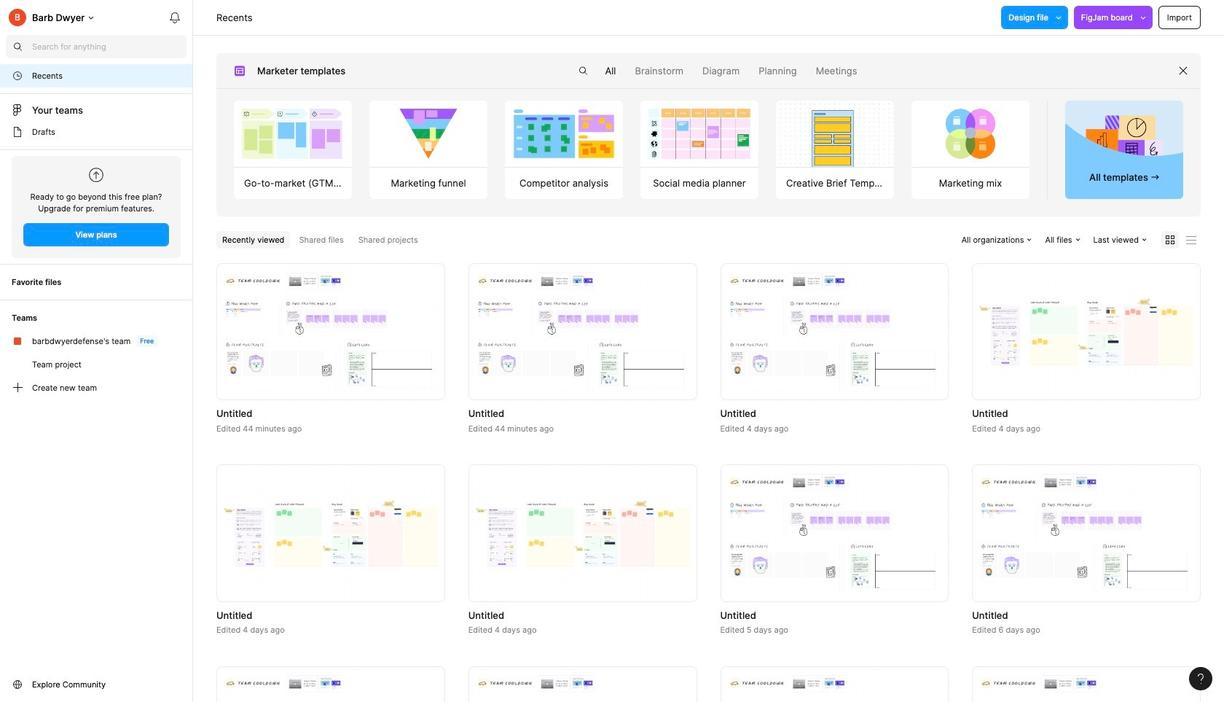 Task type: describe. For each thing, give the bounding box(es) containing it.
bell 32 image
[[163, 6, 187, 29]]

creative brief template image
[[769, 101, 902, 167]]

go-to-market (gtm) strategy image
[[234, 101, 352, 167]]

social media planner image
[[641, 101, 759, 167]]

marketing funnel image
[[370, 101, 487, 167]]

0 vertical spatial search 32 image
[[6, 35, 29, 58]]

Search for anything text field
[[32, 41, 187, 52]]



Task type: vqa. For each thing, say whether or not it's contained in the screenshot.
"Huddle Board Template" IMAGE
no



Task type: locate. For each thing, give the bounding box(es) containing it.
search 32 image up recent 16 image
[[6, 35, 29, 58]]

see all all templates image
[[1087, 114, 1163, 166]]

1 horizontal spatial search 32 image
[[572, 59, 595, 82]]

file thumbnail image
[[224, 273, 438, 391], [476, 273, 690, 391], [728, 273, 942, 391], [980, 298, 1194, 365], [728, 474, 942, 593], [980, 474, 1194, 593], [224, 500, 438, 567], [476, 500, 690, 567], [224, 675, 438, 702], [476, 675, 690, 702], [728, 675, 942, 702], [980, 675, 1194, 702]]

page 16 image
[[12, 126, 23, 138]]

community 16 image
[[12, 679, 23, 690]]

competitor analysis image
[[505, 101, 623, 167]]

0 horizontal spatial search 32 image
[[6, 35, 29, 58]]

search 32 image up competitor analysis 'image'
[[572, 59, 595, 82]]

marketing mix image
[[912, 101, 1030, 167]]

1 vertical spatial search 32 image
[[572, 59, 595, 82]]

search 32 image
[[6, 35, 29, 58], [572, 59, 595, 82]]

recent 16 image
[[12, 70, 23, 82]]



